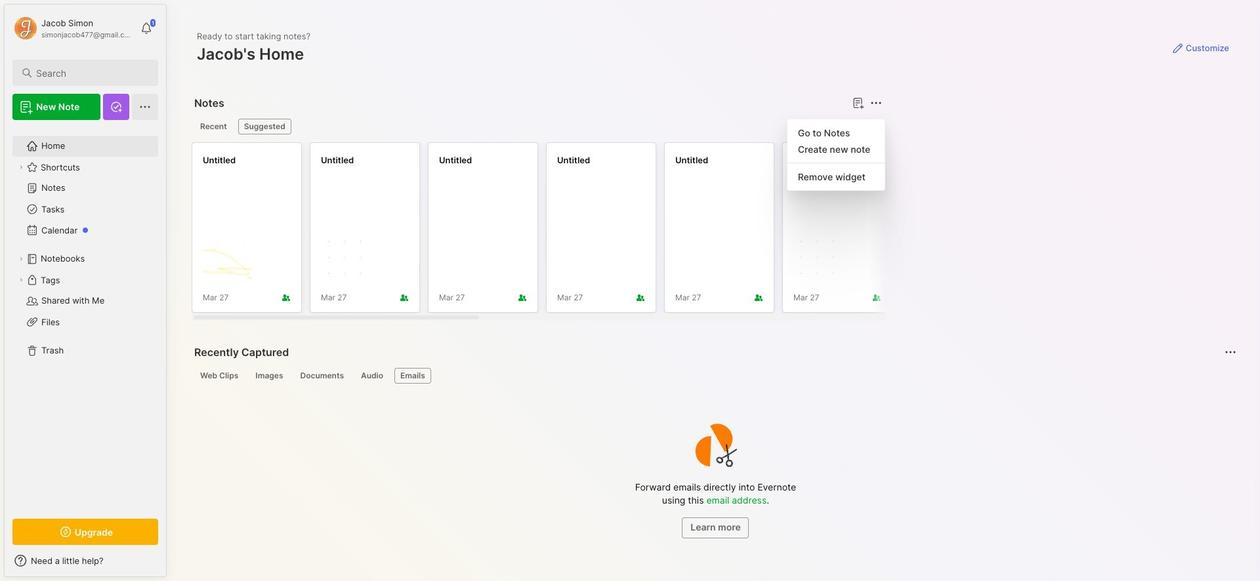 Task type: vqa. For each thing, say whether or not it's contained in the screenshot.
tree
yes



Task type: describe. For each thing, give the bounding box(es) containing it.
click to collapse image
[[166, 557, 176, 573]]

tree inside main element
[[5, 128, 166, 507]]

expand notebooks image
[[17, 255, 25, 263]]

none search field inside main element
[[36, 65, 146, 81]]

Search text field
[[36, 67, 146, 79]]



Task type: locate. For each thing, give the bounding box(es) containing it.
2 tab list from the top
[[194, 368, 1235, 384]]

thumbnail image
[[203, 234, 253, 284], [321, 234, 371, 284], [794, 234, 843, 284]]

row group
[[192, 142, 1260, 321]]

0 horizontal spatial thumbnail image
[[203, 234, 253, 284]]

tree
[[5, 128, 166, 507]]

1 tab list from the top
[[194, 119, 880, 135]]

3 thumbnail image from the left
[[794, 234, 843, 284]]

tab list
[[194, 119, 880, 135], [194, 368, 1235, 384]]

1 vertical spatial tab list
[[194, 368, 1235, 384]]

None search field
[[36, 65, 146, 81]]

More actions field
[[867, 94, 885, 112]]

0 vertical spatial tab list
[[194, 119, 880, 135]]

Account field
[[12, 15, 134, 41]]

more actions image
[[868, 95, 884, 111]]

expand tags image
[[17, 276, 25, 284]]

2 horizontal spatial thumbnail image
[[794, 234, 843, 284]]

2 thumbnail image from the left
[[321, 234, 371, 284]]

dropdown list menu
[[787, 125, 885, 185]]

main element
[[0, 0, 171, 582]]

tab
[[194, 119, 233, 135], [238, 119, 291, 135], [194, 368, 244, 384], [250, 368, 289, 384], [294, 368, 350, 384], [355, 368, 389, 384], [394, 368, 431, 384]]

1 thumbnail image from the left
[[203, 234, 253, 284]]

WHAT'S NEW field
[[5, 551, 166, 572]]

1 horizontal spatial thumbnail image
[[321, 234, 371, 284]]



